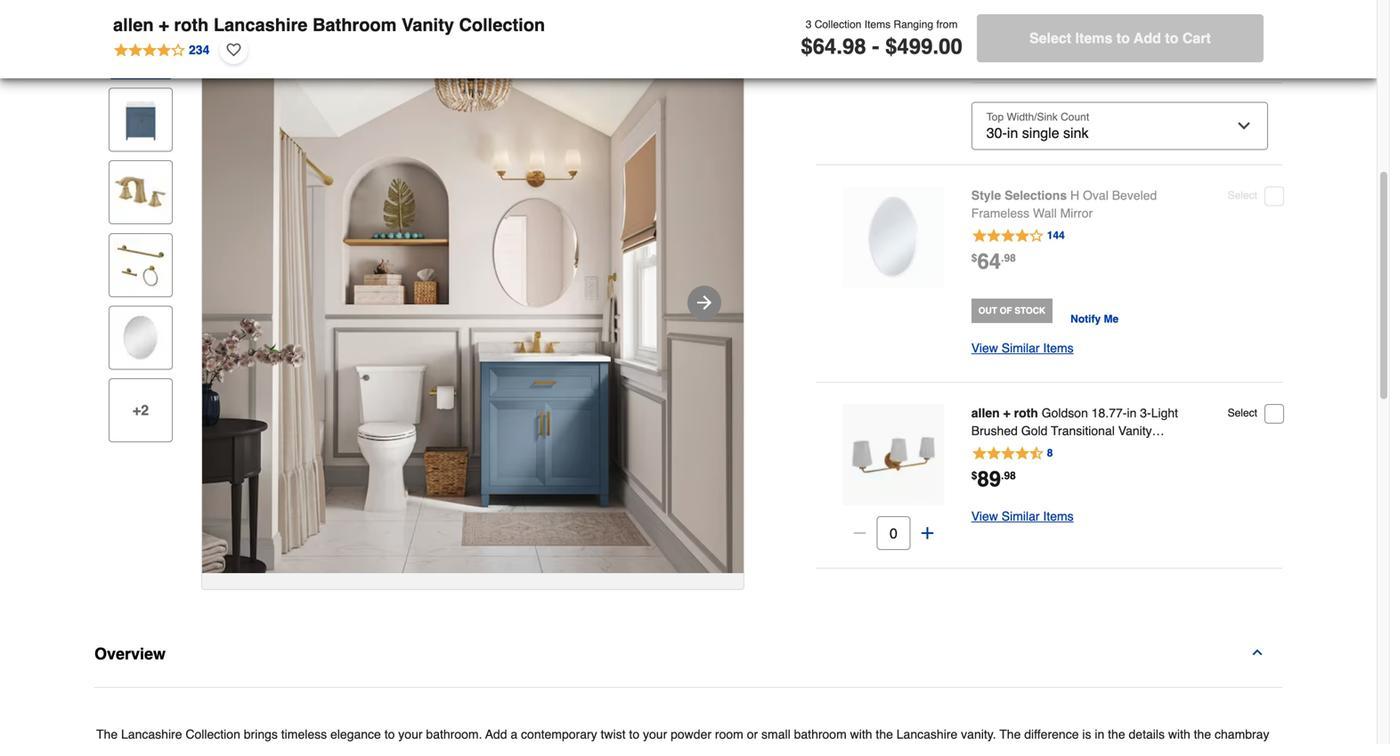 Task type: describe. For each thing, give the bounding box(es) containing it.
in inside goldson 18.77-in 3-light brushed gold transitional vanity light
[[1127, 406, 1137, 420]]

carrara domani 24-in x 24-in polished porcelain marble look floor and wall tile (3.87-sq. ft/ piece)
[[972, 667, 1179, 717]]

allen + roth bathroom sets  - thumbnail5 image
[[113, 402, 168, 457]]

3 view similar items from the top
[[972, 510, 1074, 524]]

$ 64 . 98
[[972, 249, 1016, 274]]

8
[[1047, 447, 1053, 460]]

oval
[[1083, 188, 1109, 203]]

domani
[[1056, 667, 1099, 681]]

98 for 64
[[1004, 252, 1016, 265]]

notify
[[1071, 313, 1101, 325]]

tile
[[1023, 703, 1043, 717]]

$ 89 . 98
[[972, 467, 1016, 492]]

piece)
[[1113, 703, 1148, 717]]

1 view similar items button from the top
[[972, 52, 1074, 73]]

brushed
[[972, 424, 1018, 438]]

allen for allen + roth
[[972, 406, 1000, 420]]

18.77-
[[1092, 406, 1127, 420]]

info image
[[1040, 721, 1060, 741]]

64.98
[[813, 34, 866, 59]]

234 button
[[113, 36, 211, 64]]

3-
[[1140, 406, 1151, 420]]

beveled
[[1112, 188, 1157, 203]]

similar for third view similar items button from the top of the page
[[1002, 510, 1040, 524]]

3 view from the top
[[972, 510, 998, 524]]

cart
[[1183, 30, 1211, 46]]

style selections
[[972, 188, 1067, 203]]

vanity inside goldson 18.77-in 3-light brushed gold transitional vanity light
[[1119, 424, 1152, 438]]

similar for second view similar items button from the bottom of the page
[[1002, 341, 1040, 355]]

ranging
[[894, 18, 934, 31]]

plus image for stepper number input field with increment and decrement buttons number field for minus icon
[[919, 525, 937, 542]]

items for 3rd view similar items button from the bottom of the page
[[1043, 56, 1074, 70]]

wall inside 'h oval beveled frameless wall mirror'
[[1033, 206, 1057, 220]]

in left x
[[1121, 667, 1130, 681]]

allen + roth lancashire bathroom vanity collection
[[113, 15, 545, 35]]

x
[[1134, 667, 1140, 681]]

mar
[[1136, 20, 1158, 34]]

quickview image for 64
[[885, 228, 903, 246]]

$ for $
[[972, 731, 978, 743]]

allen + roth
[[972, 406, 1038, 420]]

items for third view similar items button from the top of the page
[[1043, 510, 1074, 524]]

$549.00 save $50.00 ends mar 28
[[972, 20, 1175, 34]]

transitional
[[1051, 424, 1115, 438]]

add
[[1134, 30, 1161, 46]]

save
[[1024, 20, 1053, 34]]

select inside button
[[1030, 30, 1072, 46]]

$549.00
[[972, 20, 1017, 34]]

98 for 89
[[1004, 470, 1016, 482]]

89
[[978, 467, 1001, 492]]

sq.ft
[[1013, 731, 1040, 743]]

h oval beveled frameless wall mirror
[[972, 188, 1157, 220]]

3 collection items ranging from $ 64.98 - $ 499.00
[[801, 18, 963, 59]]

28
[[1161, 20, 1175, 34]]

0 vertical spatial light
[[1151, 406, 1178, 420]]

allen + roth bathroom sets image
[[202, 124, 744, 665]]

allen + roth bathroom sets  - thumbnail4 image
[[113, 329, 168, 385]]

+ for allen + roth
[[1003, 406, 1011, 420]]

-
[[872, 34, 880, 59]]

quickview image for 89
[[885, 446, 903, 464]]

$ right -
[[885, 34, 897, 59]]

499.00
[[897, 34, 963, 59]]

plus image for minus image stepper number input field with increment and decrement buttons number field
[[919, 45, 937, 63]]

1 view similar items from the top
[[972, 56, 1074, 70]]

porcelain
[[1023, 685, 1075, 699]]

items inside 3 collection items ranging from $ 64.98 - $ 499.00
[[865, 18, 891, 31]]

allen + roth bathroom sets  - thumbnail image
[[113, 111, 168, 167]]

wall inside carrara domani 24-in x 24-in polished porcelain marble look floor and wall tile (3.87-sq. ft/ piece)
[[996, 703, 1020, 717]]

sq.
[[1079, 703, 1095, 717]]

bathroom
[[313, 15, 397, 35]]

234
[[189, 43, 210, 57]]

select items to add to cart button
[[977, 14, 1264, 62]]



Task type: vqa. For each thing, say whether or not it's contained in the screenshot.
Would Recommend related to drywall
no



Task type: locate. For each thing, give the bounding box(es) containing it.
1 horizontal spatial allen
[[972, 406, 1000, 420]]

and
[[972, 703, 992, 717]]

98
[[1004, 252, 1016, 265], [1004, 470, 1016, 482]]

stepper number input field with increment and decrement buttons number field for minus image
[[877, 37, 911, 71]]

1 plus image from the top
[[919, 45, 937, 63]]

to right "add"
[[1165, 30, 1179, 46]]

allen
[[113, 15, 154, 35], [972, 406, 1000, 420]]

$ left 99
[[972, 731, 978, 743]]

roth for allen + roth lancashire bathroom vanity collection
[[174, 15, 209, 35]]

1 vertical spatial plus image
[[919, 525, 937, 542]]

0 vertical spatial view similar items button
[[972, 52, 1074, 73]]

wall down polished
[[996, 703, 1020, 717]]

vanity down 3-
[[1119, 424, 1152, 438]]

3
[[806, 18, 812, 31]]

in
[[1127, 406, 1137, 420], [1121, 667, 1130, 681], [1161, 667, 1171, 681]]

2 similar from the top
[[1002, 341, 1040, 355]]

goldson
[[1042, 406, 1088, 420]]

0 vertical spatial wall
[[1033, 206, 1057, 220]]

2 24- from the left
[[1143, 667, 1161, 681]]

. for 64
[[1001, 252, 1004, 265]]

+ for allen + roth lancashire bathroom vanity collection
[[159, 15, 169, 35]]

view
[[972, 56, 998, 70], [972, 341, 998, 355], [972, 510, 998, 524]]

0 vertical spatial vanity
[[402, 15, 454, 35]]

0 horizontal spatial collection
[[459, 15, 545, 35]]

in up floor
[[1161, 667, 1171, 681]]

stepper number input field with increment and decrement buttons number field right minus image
[[877, 37, 911, 71]]

0 vertical spatial view
[[972, 56, 998, 70]]

2 stepper number input field with increment and decrement buttons number field from the top
[[877, 517, 911, 550]]

1 vertical spatial vanity
[[1119, 424, 1152, 438]]

view similar items down save
[[972, 56, 1074, 70]]

$ inside the $ 64 . 98
[[972, 252, 978, 265]]

$
[[801, 34, 813, 59], [885, 34, 897, 59], [972, 252, 978, 265], [972, 470, 978, 482], [972, 731, 978, 743]]

roth up gold
[[1014, 406, 1038, 420]]

similar down stock
[[1002, 341, 1040, 355]]

3.9 stars image
[[972, 228, 1066, 246]]

1 quickview image from the top
[[885, 228, 903, 246]]

1 to from the left
[[1117, 30, 1130, 46]]

wall down selections
[[1033, 206, 1057, 220]]

1 24- from the left
[[1103, 667, 1121, 681]]

0 vertical spatial 98
[[1004, 252, 1016, 265]]

of
[[1000, 306, 1012, 316]]

. inside $ 89 . 98
[[1001, 470, 1004, 482]]

1 vertical spatial allen
[[972, 406, 1000, 420]]

heart outline image
[[227, 40, 241, 60]]

1 vertical spatial +
[[1003, 406, 1011, 420]]

quickview image
[[885, 228, 903, 246], [885, 446, 903, 464]]

view down the out
[[972, 341, 998, 355]]

allen up 4.1 stars image
[[113, 15, 154, 35]]

. 99 / sq.ft
[[989, 731, 1040, 743]]

1 vertical spatial quickview image
[[885, 446, 903, 464]]

similar
[[1002, 56, 1040, 70], [1002, 341, 1040, 355], [1002, 510, 1040, 524]]

4.5 stars image
[[972, 445, 1054, 464]]

/
[[1007, 731, 1010, 743]]

view similar items down $ 89 . 98
[[972, 510, 1074, 524]]

plus image
[[919, 45, 937, 63], [919, 525, 937, 542]]

1 horizontal spatial collection
[[815, 18, 862, 31]]

allen + roth bathroom sets  - thumbnail3 image
[[113, 257, 168, 312]]

view down $549.00
[[972, 56, 998, 70]]

1 view from the top
[[972, 56, 998, 70]]

view similar items
[[972, 56, 1074, 70], [972, 341, 1074, 355], [972, 510, 1074, 524]]

from
[[937, 18, 958, 31]]

24-
[[1103, 667, 1121, 681], [1143, 667, 1161, 681]]

1 vertical spatial select
[[1228, 189, 1258, 202]]

carrara
[[1010, 667, 1053, 681]]

look
[[1120, 685, 1147, 699]]

0 vertical spatial stepper number input field with increment and decrement buttons number field
[[877, 37, 911, 71]]

64
[[978, 249, 1001, 274]]

0 horizontal spatial vanity
[[402, 15, 454, 35]]

1 98 from the top
[[1004, 252, 1016, 265]]

1 stepper number input field with increment and decrement buttons number field from the top
[[877, 37, 911, 71]]

mirror
[[1061, 206, 1093, 220]]

2 vertical spatial view similar items
[[972, 510, 1074, 524]]

frameless
[[972, 206, 1030, 220]]

collection inside 3 collection items ranging from $ 64.98 - $ 499.00
[[815, 18, 862, 31]]

. left /
[[989, 731, 992, 743]]

2 vertical spatial .
[[989, 731, 992, 743]]

collection
[[459, 15, 545, 35], [815, 18, 862, 31]]

items for second view similar items button from the bottom of the page
[[1043, 341, 1074, 355]]

.
[[1001, 252, 1004, 265], [1001, 470, 1004, 482], [989, 731, 992, 743]]

1 horizontal spatial vanity
[[1119, 424, 1152, 438]]

select
[[1030, 30, 1072, 46], [1228, 189, 1258, 202], [1228, 407, 1258, 420]]

. for 89
[[1001, 470, 1004, 482]]

me
[[1104, 313, 1119, 325]]

$ down 3 in the top of the page
[[801, 34, 813, 59]]

view similar items button down stock
[[972, 338, 1074, 359]]

2 vertical spatial view
[[972, 510, 998, 524]]

0 vertical spatial select
[[1030, 30, 1072, 46]]

light right 18.77-
[[1151, 406, 1178, 420]]

1 vertical spatial view
[[972, 341, 998, 355]]

0 vertical spatial +
[[159, 15, 169, 35]]

plus image right minus icon
[[919, 525, 937, 542]]

0 horizontal spatial light
[[972, 442, 999, 456]]

1 vertical spatial 98
[[1004, 470, 1016, 482]]

$50.00
[[1056, 20, 1095, 34]]

99
[[992, 731, 1004, 743]]

0 horizontal spatial to
[[1117, 30, 1130, 46]]

0 horizontal spatial wall
[[996, 703, 1020, 717]]

. down 3.9 stars image
[[1001, 252, 1004, 265]]

+ up brushed at the right bottom of the page
[[1003, 406, 1011, 420]]

2 vertical spatial select
[[1228, 407, 1258, 420]]

to
[[1117, 30, 1130, 46], [1165, 30, 1179, 46]]

1 similar from the top
[[1002, 56, 1040, 70]]

view down 89
[[972, 510, 998, 524]]

allen for allen + roth lancashire bathroom vanity collection
[[113, 15, 154, 35]]

items
[[865, 18, 891, 31], [1076, 30, 1113, 46], [1043, 56, 1074, 70], [1043, 341, 1074, 355], [1043, 510, 1074, 524]]

+ up 4.1 stars image
[[159, 15, 169, 35]]

(3.87-
[[1046, 703, 1079, 717]]

0 horizontal spatial allen
[[113, 15, 154, 35]]

$ down 4.5 stars image
[[972, 470, 978, 482]]

ft/
[[1099, 703, 1109, 717]]

to left "add"
[[1117, 30, 1130, 46]]

stepper number input field with increment and decrement buttons number field right minus icon
[[877, 517, 911, 550]]

wall
[[1033, 206, 1057, 220], [996, 703, 1020, 717]]

3 similar from the top
[[1002, 510, 1040, 524]]

view similar items button down $ 89 . 98
[[972, 506, 1074, 527]]

1 vertical spatial light
[[972, 442, 999, 456]]

Stepper number input field with increment and decrement buttons number field
[[877, 37, 911, 71], [877, 517, 911, 550]]

144
[[1047, 229, 1065, 242]]

roth
[[174, 15, 209, 35], [1014, 406, 1038, 420]]

select for 64
[[1228, 189, 1258, 202]]

roth for allen + roth
[[1014, 406, 1038, 420]]

98 inside $ 89 . 98
[[1004, 470, 1016, 482]]

select items to add to cart
[[1030, 30, 1211, 46]]

similar down save
[[1002, 56, 1040, 70]]

2 view similar items button from the top
[[972, 338, 1074, 359]]

1 horizontal spatial roth
[[1014, 406, 1038, 420]]

allen up brushed at the right bottom of the page
[[972, 406, 1000, 420]]

vanity right bathroom
[[402, 15, 454, 35]]

0 vertical spatial roth
[[174, 15, 209, 35]]

vanity
[[402, 15, 454, 35], [1119, 424, 1152, 438]]

marble
[[1078, 685, 1116, 699]]

98 right 64
[[1004, 252, 1016, 265]]

minus image
[[851, 45, 869, 63]]

24- right x
[[1143, 667, 1161, 681]]

0 vertical spatial quickview image
[[885, 228, 903, 246]]

stock
[[1015, 306, 1046, 316]]

style
[[972, 188, 1001, 203]]

1 horizontal spatial +
[[1003, 406, 1011, 420]]

3 view similar items button from the top
[[972, 506, 1074, 527]]

2 view similar items from the top
[[972, 341, 1074, 355]]

minus image
[[851, 525, 869, 542]]

light down brushed at the right bottom of the page
[[972, 442, 999, 456]]

out of stock notify me
[[979, 306, 1119, 325]]

0 vertical spatial similar
[[1002, 56, 1040, 70]]

$ for $ 89 . 98
[[972, 470, 978, 482]]

select for 89
[[1228, 407, 1258, 420]]

0 vertical spatial allen
[[113, 15, 154, 35]]

1 vertical spatial roth
[[1014, 406, 1038, 420]]

in left 3-
[[1127, 406, 1137, 420]]

0 vertical spatial view similar items
[[972, 56, 1074, 70]]

2 view from the top
[[972, 341, 998, 355]]

goldson 18.77-in 3-light brushed gold transitional vanity light
[[972, 406, 1178, 456]]

ends
[[1102, 20, 1132, 34]]

gold
[[1021, 424, 1048, 438]]

4.1 stars image
[[113, 40, 211, 59]]

$ down 3.9 stars image
[[972, 252, 978, 265]]

stepper number input field with increment and decrement buttons number field for minus icon
[[877, 517, 911, 550]]

view similar items down stock
[[972, 341, 1074, 355]]

1 vertical spatial stepper number input field with increment and decrement buttons number field
[[877, 517, 911, 550]]

0 vertical spatial plus image
[[919, 45, 937, 63]]

2 to from the left
[[1165, 30, 1179, 46]]

2 vertical spatial view similar items button
[[972, 506, 1074, 527]]

out
[[979, 306, 998, 316]]

plus image down the ranging
[[919, 45, 937, 63]]

. down 4.5 stars image
[[1001, 470, 1004, 482]]

2 quickview image from the top
[[885, 446, 903, 464]]

24- up the marble
[[1103, 667, 1121, 681]]

0 horizontal spatial roth
[[174, 15, 209, 35]]

1 vertical spatial .
[[1001, 470, 1004, 482]]

+
[[159, 15, 169, 35], [1003, 406, 1011, 420]]

1 horizontal spatial to
[[1165, 30, 1179, 46]]

98 right 89
[[1004, 470, 1016, 482]]

2 98 from the top
[[1004, 470, 1016, 482]]

98 inside the $ 64 . 98
[[1004, 252, 1016, 265]]

. inside the $ 64 . 98
[[1001, 252, 1004, 265]]

0 horizontal spatial +
[[159, 15, 169, 35]]

1 horizontal spatial wall
[[1033, 206, 1057, 220]]

$ for $ 64 . 98
[[972, 252, 978, 265]]

polished
[[972, 685, 1019, 699]]

allen + roth bathroom sets  - thumbnail2 image
[[113, 184, 168, 239]]

1 horizontal spatial 24-
[[1143, 667, 1161, 681]]

selections
[[1005, 188, 1067, 203]]

similar for 3rd view similar items button from the bottom of the page
[[1002, 56, 1040, 70]]

2 vertical spatial similar
[[1002, 510, 1040, 524]]

1 horizontal spatial light
[[1151, 406, 1178, 420]]

h
[[1071, 188, 1080, 203]]

1 vertical spatial wall
[[996, 703, 1020, 717]]

light
[[1151, 406, 1178, 420], [972, 442, 999, 456]]

arrow right image
[[694, 384, 715, 405]]

2 plus image from the top
[[919, 525, 937, 542]]

lancashire
[[214, 15, 308, 35]]

view similar items button down save
[[972, 52, 1074, 73]]

similar down $ 89 . 98
[[1002, 510, 1040, 524]]

0 vertical spatial .
[[1001, 252, 1004, 265]]

view similar items button
[[972, 52, 1074, 73], [972, 338, 1074, 359], [972, 506, 1074, 527]]

0 horizontal spatial 24-
[[1103, 667, 1121, 681]]

1 vertical spatial similar
[[1002, 341, 1040, 355]]

floor
[[1150, 685, 1179, 699]]

1 vertical spatial view similar items
[[972, 341, 1074, 355]]

1 vertical spatial view similar items button
[[972, 338, 1074, 359]]

roth up 234
[[174, 15, 209, 35]]

$ inside $ 89 . 98
[[972, 470, 978, 482]]



